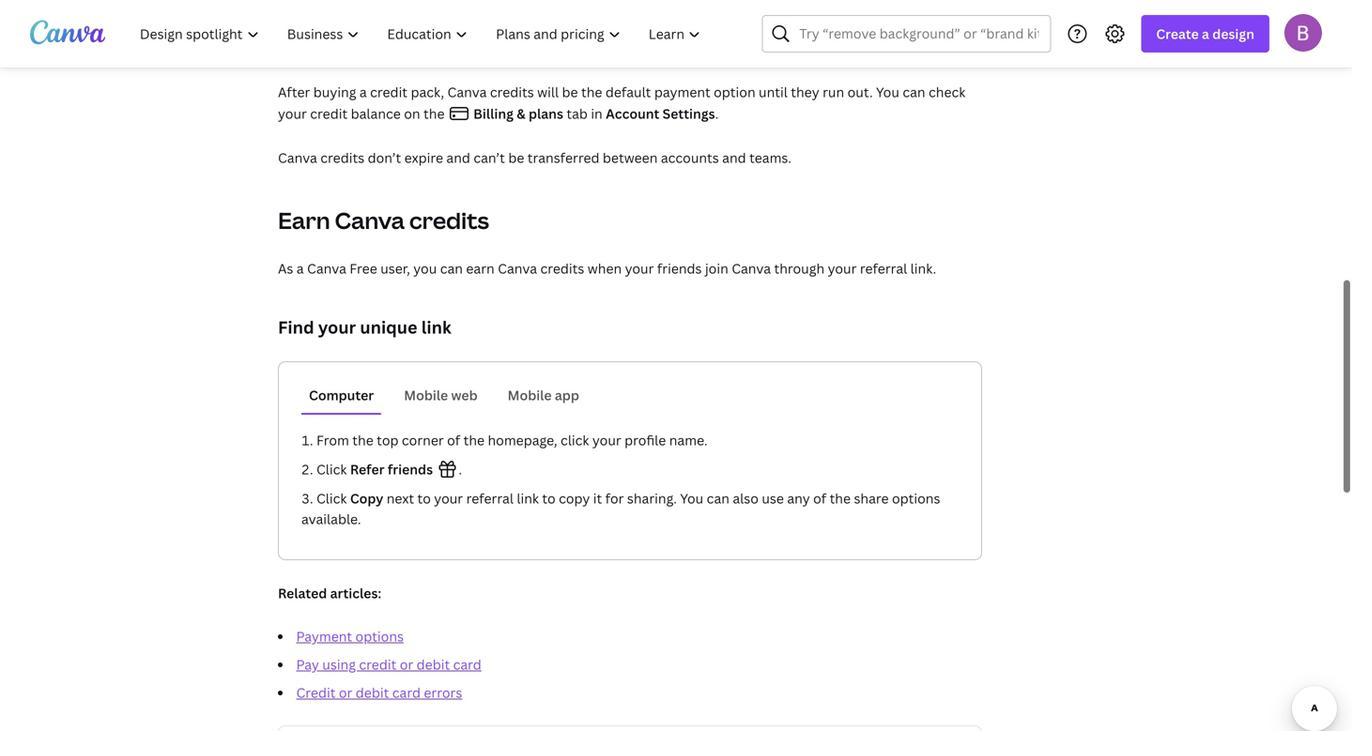 Task type: vqa. For each thing, say whether or not it's contained in the screenshot.
the Search Email Newsletter templates search field
no



Task type: describe. For each thing, give the bounding box(es) containing it.
your right when
[[625, 260, 654, 278]]

can inside after buying a credit pack, canva credits will be the default payment option until they run out. you can check your credit balance on the
[[903, 83, 926, 101]]

pay using credit or debit card
[[296, 656, 482, 674]]

run
[[823, 83, 845, 101]]

create a design button
[[1142, 15, 1270, 53]]

canva credits don't expire and can't be transferred between accounts and teams.
[[278, 149, 792, 167]]

refer
[[350, 461, 385, 479]]

account
[[606, 105, 660, 123]]

earn
[[466, 260, 495, 278]]

tab in account settings .
[[563, 105, 719, 123]]

for
[[605, 490, 624, 508]]

transferred
[[528, 149, 600, 167]]

name.
[[669, 432, 708, 449]]

0 horizontal spatial or
[[339, 684, 353, 702]]

from the top corner of the homepage, click your profile name.
[[316, 432, 708, 449]]

your inside after buying a credit pack, canva credits will be the default payment option until they run out. you can check your credit balance on the
[[278, 105, 307, 123]]

copy
[[559, 490, 590, 508]]

pay
[[296, 656, 319, 674]]

next to your referral link to copy it for sharing. you can also use any of the share options available.
[[301, 490, 941, 528]]

option
[[714, 83, 756, 101]]

a for canva
[[297, 260, 304, 278]]

through
[[774, 260, 825, 278]]

mobile for mobile web
[[404, 386, 448, 404]]

pay using credit or debit card link
[[296, 656, 482, 674]]

use
[[762, 490, 784, 508]]

1 horizontal spatial card
[[453, 656, 482, 674]]

after
[[278, 83, 310, 101]]

mobile web
[[404, 386, 478, 404]]

share
[[854, 490, 889, 508]]

0 horizontal spatial friends
[[388, 461, 433, 479]]

default
[[606, 83, 651, 101]]

1 and from the left
[[447, 149, 470, 167]]

top
[[377, 432, 399, 449]]

refer friends
[[350, 461, 436, 479]]

as a canva free user, you can earn canva credits when your friends join canva through your referral link.
[[278, 260, 937, 278]]

copy
[[350, 490, 383, 508]]

in
[[591, 105, 603, 123]]

payment options link
[[296, 628, 404, 646]]

you inside after buying a credit pack, canva credits will be the default payment option until they run out. you can check your credit balance on the
[[876, 83, 900, 101]]

articles:
[[330, 585, 382, 603]]

of inside next to your referral link to copy it for sharing. you can also use any of the share options available.
[[813, 490, 827, 508]]

profile
[[625, 432, 666, 449]]

join
[[705, 260, 729, 278]]

sharing.
[[627, 490, 677, 508]]

click for click
[[316, 461, 350, 479]]

pack,
[[411, 83, 444, 101]]

billing & plans
[[470, 105, 563, 123]]

balance
[[351, 105, 401, 123]]

2 vertical spatial credit
[[359, 656, 397, 674]]

1 vertical spatial be
[[508, 149, 524, 167]]

until
[[759, 83, 788, 101]]

canva inside after buying a credit pack, canva credits will be the default payment option until they run out. you can check your credit balance on the
[[448, 83, 487, 101]]

related
[[278, 585, 327, 603]]

web
[[451, 386, 478, 404]]

next
[[387, 490, 414, 508]]

can inside next to your referral link to copy it for sharing. you can also use any of the share options available.
[[707, 490, 730, 508]]

computer
[[309, 386, 374, 404]]

unique
[[360, 316, 418, 339]]

1 vertical spatial credit
[[310, 105, 348, 123]]

options inside next to your referral link to copy it for sharing. you can also use any of the share options available.
[[892, 490, 941, 508]]

any
[[787, 490, 810, 508]]

credit or debit card errors link
[[296, 684, 462, 702]]

credits left don't
[[321, 149, 365, 167]]

0 vertical spatial credit
[[370, 83, 408, 101]]

buying
[[314, 83, 356, 101]]

app
[[555, 386, 579, 404]]

find
[[278, 316, 314, 339]]

mobile app
[[508, 386, 579, 404]]

using
[[322, 656, 356, 674]]

canva up free
[[335, 205, 405, 236]]

2 to from the left
[[542, 490, 556, 508]]

1 horizontal spatial or
[[400, 656, 413, 674]]

click
[[561, 432, 589, 449]]

1 to from the left
[[418, 490, 431, 508]]

when
[[588, 260, 622, 278]]

available.
[[301, 510, 361, 528]]

mobile web button
[[397, 378, 485, 413]]

also
[[733, 490, 759, 508]]

between
[[603, 149, 658, 167]]

1 horizontal spatial debit
[[417, 656, 450, 674]]

on
[[404, 105, 420, 123]]

billing
[[474, 105, 514, 123]]

credit or debit card errors
[[296, 684, 462, 702]]

your right through
[[828, 260, 857, 278]]



Task type: locate. For each thing, give the bounding box(es) containing it.
2 and from the left
[[722, 149, 746, 167]]

a
[[1202, 25, 1210, 43], [360, 83, 367, 101], [297, 260, 304, 278]]

it
[[593, 490, 602, 508]]

you right out.
[[876, 83, 900, 101]]

.
[[715, 105, 719, 123], [459, 461, 462, 479]]

credit
[[296, 684, 336, 702]]

your inside next to your referral link to copy it for sharing. you can also use any of the share options available.
[[434, 490, 463, 508]]

from
[[316, 432, 349, 449]]

1 mobile from the left
[[404, 386, 448, 404]]

0 horizontal spatial options
[[356, 628, 404, 646]]

or down the using
[[339, 684, 353, 702]]

top level navigation element
[[128, 15, 717, 53]]

expire
[[404, 149, 443, 167]]

to right next on the left bottom of the page
[[418, 490, 431, 508]]

1 vertical spatial .
[[459, 461, 462, 479]]

1 horizontal spatial mobile
[[508, 386, 552, 404]]

0 horizontal spatial of
[[447, 432, 460, 449]]

&
[[517, 105, 526, 123]]

0 vertical spatial you
[[876, 83, 900, 101]]

1 horizontal spatial a
[[360, 83, 367, 101]]

click
[[316, 461, 350, 479], [316, 490, 347, 508]]

options up pay using credit or debit card
[[356, 628, 404, 646]]

1 horizontal spatial be
[[562, 83, 578, 101]]

1 vertical spatial link
[[517, 490, 539, 508]]

link right unique
[[422, 316, 451, 339]]

click copy
[[316, 490, 383, 508]]

2 horizontal spatial can
[[903, 83, 926, 101]]

you inside next to your referral link to copy it for sharing. you can also use any of the share options available.
[[680, 490, 704, 508]]

the up in
[[581, 83, 602, 101]]

2 click from the top
[[316, 490, 347, 508]]

or
[[400, 656, 413, 674], [339, 684, 353, 702]]

0 horizontal spatial .
[[459, 461, 462, 479]]

2 vertical spatial a
[[297, 260, 304, 278]]

will
[[537, 83, 559, 101]]

a right as
[[297, 260, 304, 278]]

can right you
[[440, 260, 463, 278]]

earn canva credits
[[278, 205, 489, 236]]

canva up earn
[[278, 149, 317, 167]]

credit down "buying"
[[310, 105, 348, 123]]

mobile for mobile app
[[508, 386, 552, 404]]

your right click
[[593, 432, 622, 449]]

the down web
[[464, 432, 485, 449]]

can left also
[[707, 490, 730, 508]]

link inside next to your referral link to copy it for sharing. you can also use any of the share options available.
[[517, 490, 539, 508]]

they
[[791, 83, 820, 101]]

accounts
[[661, 149, 719, 167]]

payment
[[655, 83, 711, 101]]

free
[[350, 260, 377, 278]]

card down pay using credit or debit card
[[392, 684, 421, 702]]

0 horizontal spatial and
[[447, 149, 470, 167]]

your right next on the left bottom of the page
[[434, 490, 463, 508]]

0 horizontal spatial link
[[422, 316, 451, 339]]

click down from
[[316, 461, 350, 479]]

mobile left web
[[404, 386, 448, 404]]

1 vertical spatial debit
[[356, 684, 389, 702]]

1 click from the top
[[316, 461, 350, 479]]

can't
[[474, 149, 505, 167]]

to left copy
[[542, 490, 556, 508]]

the inside next to your referral link to copy it for sharing. you can also use any of the share options available.
[[830, 490, 851, 508]]

computer button
[[301, 378, 382, 413]]

click up available.
[[316, 490, 347, 508]]

0 vertical spatial a
[[1202, 25, 1210, 43]]

1 horizontal spatial to
[[542, 490, 556, 508]]

0 vertical spatial options
[[892, 490, 941, 508]]

friends up next on the left bottom of the page
[[388, 461, 433, 479]]

and
[[447, 149, 470, 167], [722, 149, 746, 167]]

1 vertical spatial card
[[392, 684, 421, 702]]

debit
[[417, 656, 450, 674], [356, 684, 389, 702]]

0 vertical spatial friends
[[657, 260, 702, 278]]

debit up errors
[[417, 656, 450, 674]]

1 vertical spatial friends
[[388, 461, 433, 479]]

related articles:
[[278, 585, 382, 603]]

of right corner
[[447, 432, 460, 449]]

credit up the balance
[[370, 83, 408, 101]]

1 vertical spatial you
[[680, 490, 704, 508]]

canva right join
[[732, 260, 771, 278]]

0 vertical spatial .
[[715, 105, 719, 123]]

create
[[1157, 25, 1199, 43]]

mobile app button
[[500, 378, 587, 413]]

debit down pay using credit or debit card
[[356, 684, 389, 702]]

corner
[[402, 432, 444, 449]]

1 horizontal spatial and
[[722, 149, 746, 167]]

teams.
[[750, 149, 792, 167]]

0 horizontal spatial to
[[418, 490, 431, 508]]

canva right earn
[[498, 260, 537, 278]]

of
[[447, 432, 460, 449], [813, 490, 827, 508]]

mobile
[[404, 386, 448, 404], [508, 386, 552, 404]]

. down option
[[715, 105, 719, 123]]

1 horizontal spatial you
[[876, 83, 900, 101]]

credit up credit or debit card errors "link"
[[359, 656, 397, 674]]

friends left join
[[657, 260, 702, 278]]

0 vertical spatial can
[[903, 83, 926, 101]]

or up credit or debit card errors
[[400, 656, 413, 674]]

1 vertical spatial a
[[360, 83, 367, 101]]

credits inside after buying a credit pack, canva credits will be the default payment option until they run out. you can check your credit balance on the
[[490, 83, 534, 101]]

your right find
[[318, 316, 356, 339]]

0 horizontal spatial mobile
[[404, 386, 448, 404]]

0 vertical spatial click
[[316, 461, 350, 479]]

credit
[[370, 83, 408, 101], [310, 105, 348, 123], [359, 656, 397, 674]]

the left share
[[830, 490, 851, 508]]

and left teams.
[[722, 149, 746, 167]]

credits up billing & plans
[[490, 83, 534, 101]]

referral left the link.
[[860, 260, 908, 278]]

a for design
[[1202, 25, 1210, 43]]

1 vertical spatial can
[[440, 260, 463, 278]]

a inside 'dropdown button'
[[1202, 25, 1210, 43]]

options right share
[[892, 490, 941, 508]]

your down after
[[278, 105, 307, 123]]

0 horizontal spatial referral
[[466, 490, 514, 508]]

canva
[[448, 83, 487, 101], [278, 149, 317, 167], [335, 205, 405, 236], [307, 260, 346, 278], [498, 260, 537, 278], [732, 260, 771, 278]]

0 vertical spatial card
[[453, 656, 482, 674]]

link
[[422, 316, 451, 339], [517, 490, 539, 508]]

be right can't
[[508, 149, 524, 167]]

out.
[[848, 83, 873, 101]]

earn
[[278, 205, 330, 236]]

find your unique link
[[278, 316, 451, 339]]

payment
[[296, 628, 352, 646]]

as
[[278, 260, 293, 278]]

user,
[[381, 260, 410, 278]]

1 vertical spatial options
[[356, 628, 404, 646]]

to
[[418, 490, 431, 508], [542, 490, 556, 508]]

Try "remove background" or "brand kit" search field
[[800, 16, 1039, 52]]

don't
[[368, 149, 401, 167]]

1 horizontal spatial .
[[715, 105, 719, 123]]

you
[[413, 260, 437, 278]]

1 horizontal spatial referral
[[860, 260, 908, 278]]

tab
[[567, 105, 588, 123]]

be inside after buying a credit pack, canva credits will be the default payment option until they run out. you can check your credit balance on the
[[562, 83, 578, 101]]

create a design
[[1157, 25, 1255, 43]]

click for click copy
[[316, 490, 347, 508]]

0 vertical spatial link
[[422, 316, 451, 339]]

0 horizontal spatial you
[[680, 490, 704, 508]]

design
[[1213, 25, 1255, 43]]

the left top
[[352, 432, 374, 449]]

1 horizontal spatial options
[[892, 490, 941, 508]]

of right any
[[813, 490, 827, 508]]

you
[[876, 83, 900, 101], [680, 490, 704, 508]]

canva up billing
[[448, 83, 487, 101]]

0 vertical spatial of
[[447, 432, 460, 449]]

card up errors
[[453, 656, 482, 674]]

0 horizontal spatial a
[[297, 260, 304, 278]]

errors
[[424, 684, 462, 702]]

0 vertical spatial referral
[[860, 260, 908, 278]]

a inside after buying a credit pack, canva credits will be the default payment option until they run out. you can check your credit balance on the
[[360, 83, 367, 101]]

1 vertical spatial referral
[[466, 490, 514, 508]]

plans
[[529, 105, 563, 123]]

0 horizontal spatial can
[[440, 260, 463, 278]]

0 horizontal spatial debit
[[356, 684, 389, 702]]

2 vertical spatial can
[[707, 490, 730, 508]]

be
[[562, 83, 578, 101], [508, 149, 524, 167]]

a left design
[[1202, 25, 1210, 43]]

homepage,
[[488, 432, 558, 449]]

1 horizontal spatial link
[[517, 490, 539, 508]]

mobile left "app" at the left of page
[[508, 386, 552, 404]]

0 horizontal spatial card
[[392, 684, 421, 702]]

the right on
[[424, 105, 445, 123]]

2 horizontal spatial a
[[1202, 25, 1210, 43]]

0 vertical spatial debit
[[417, 656, 450, 674]]

and left can't
[[447, 149, 470, 167]]

bob builder image
[[1285, 14, 1322, 51]]

settings
[[663, 105, 715, 123]]

you right the sharing.
[[680, 490, 704, 508]]

0 vertical spatial be
[[562, 83, 578, 101]]

payment options
[[296, 628, 404, 646]]

0 horizontal spatial be
[[508, 149, 524, 167]]

options
[[892, 490, 941, 508], [356, 628, 404, 646]]

1 horizontal spatial friends
[[657, 260, 702, 278]]

link left copy
[[517, 490, 539, 508]]

canva left free
[[307, 260, 346, 278]]

can
[[903, 83, 926, 101], [440, 260, 463, 278], [707, 490, 730, 508]]

link.
[[911, 260, 937, 278]]

after buying a credit pack, canva credits will be the default payment option until they run out. you can check your credit balance on the
[[278, 83, 966, 123]]

credits left when
[[540, 260, 585, 278]]

. down from the top corner of the homepage, click your profile name.
[[459, 461, 462, 479]]

1 horizontal spatial can
[[707, 490, 730, 508]]

1 vertical spatial or
[[339, 684, 353, 702]]

check
[[929, 83, 966, 101]]

0 vertical spatial or
[[400, 656, 413, 674]]

a up the balance
[[360, 83, 367, 101]]

can left check
[[903, 83, 926, 101]]

referral down from the top corner of the homepage, click your profile name.
[[466, 490, 514, 508]]

1 vertical spatial of
[[813, 490, 827, 508]]

2 mobile from the left
[[508, 386, 552, 404]]

1 horizontal spatial of
[[813, 490, 827, 508]]

referral inside next to your referral link to copy it for sharing. you can also use any of the share options available.
[[466, 490, 514, 508]]

friends
[[657, 260, 702, 278], [388, 461, 433, 479]]

1 vertical spatial click
[[316, 490, 347, 508]]

be right will
[[562, 83, 578, 101]]

card
[[453, 656, 482, 674], [392, 684, 421, 702]]

credits up you
[[409, 205, 489, 236]]

your
[[278, 105, 307, 123], [625, 260, 654, 278], [828, 260, 857, 278], [318, 316, 356, 339], [593, 432, 622, 449], [434, 490, 463, 508]]



